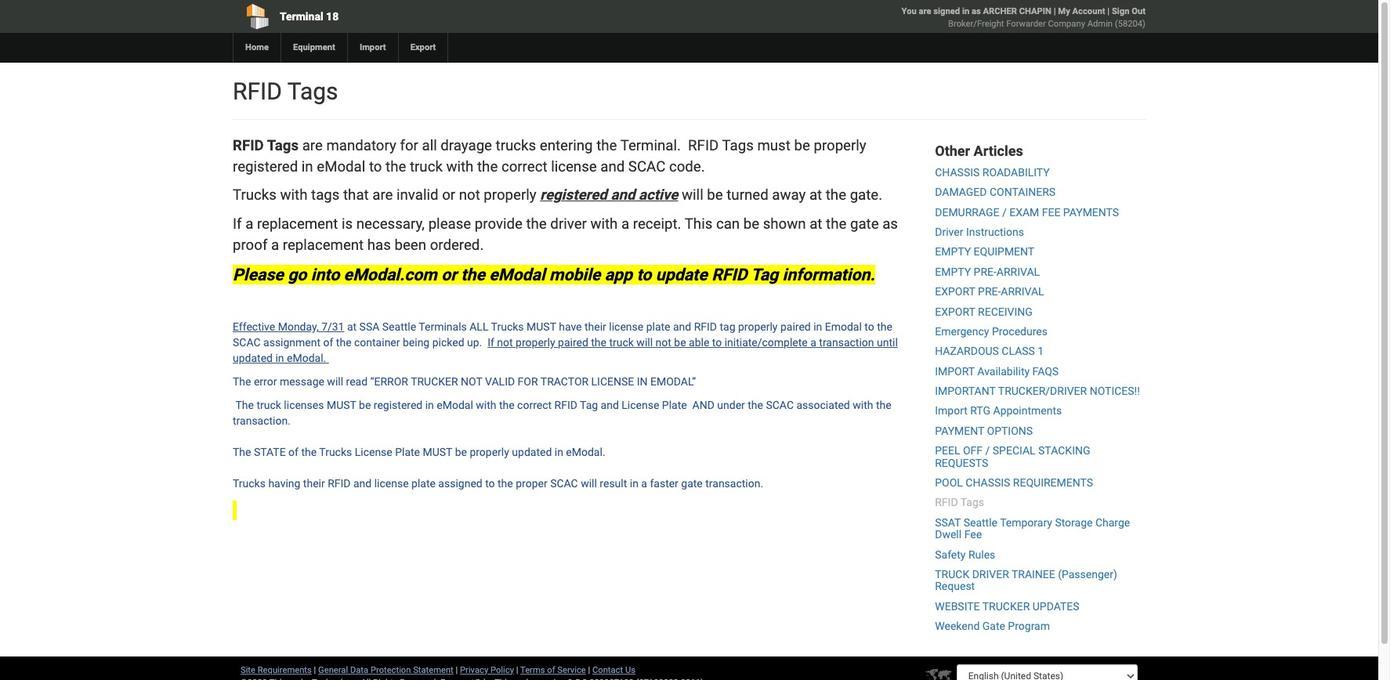 Task type: describe. For each thing, give the bounding box(es) containing it.
requests
[[936, 457, 989, 469]]

scac inside are mandatory for all drayage trucks entering the terminal.  rfid tags must be properly registered in emodal to the truck with the correct license and scac code.
[[629, 158, 666, 175]]

trucks with tags that are invalid or not properly registered and active will be turned away at the gate.
[[233, 187, 883, 204]]

not
[[461, 376, 483, 388]]

a left faster
[[642, 478, 648, 490]]

message
[[280, 376, 325, 388]]

until
[[877, 337, 898, 349]]

in inside "you are signed in as archer chapin | my account | sign out broker/freight forwarder company admin (58204)"
[[963, 6, 970, 16]]

1 vertical spatial plate
[[412, 478, 436, 490]]

emergency
[[936, 325, 990, 338]]

the right under
[[748, 399, 764, 412]]

be up can
[[707, 187, 723, 204]]

requirements
[[258, 665, 312, 676]]

payments
[[1064, 206, 1120, 218]]

1
[[1038, 345, 1045, 358]]

to inside if not properly paired the truck will not be able to initiate/complete a transaction until updated in emodal.
[[713, 337, 722, 349]]

will down code.
[[682, 187, 704, 204]]

important trucker/driver notices!! link
[[936, 385, 1141, 398]]

payment
[[936, 425, 985, 437]]

initiate/complete
[[725, 337, 808, 349]]

for
[[518, 376, 538, 388]]

0 vertical spatial chassis
[[936, 166, 980, 179]]

paired inside if not properly paired the truck will not be able to initiate/complete a transaction until updated in emodal.
[[558, 337, 589, 349]]

0 vertical spatial at
[[810, 187, 823, 204]]

exam
[[1010, 206, 1040, 218]]

weekend gate program link
[[936, 620, 1051, 633]]

hazardous class 1 link
[[936, 345, 1045, 358]]

pool chassis requirements link
[[936, 477, 1094, 489]]

dwell
[[936, 529, 962, 541]]

in inside at ssa seattle terminals all trucks must have their license plate and rfid tag properly paired in emodal to the scac assignment of the container being picked up.
[[814, 321, 823, 333]]

contact
[[593, 665, 623, 676]]

emodal inside the truck licenses must be registered in emodal with the correct rfid tag and license plate  and under the scac associated with the transaction.
[[437, 399, 473, 412]]

the right associated at the right of the page
[[877, 399, 892, 412]]

if for not
[[488, 337, 495, 349]]

registered inside are mandatory for all drayage trucks entering the terminal.  rfid tags must be properly registered in emodal to the truck with the correct license and scac code.
[[233, 158, 298, 175]]

a up proof
[[246, 216, 254, 233]]

properly inside if not properly paired the truck will not be able to initiate/complete a transaction until updated in emodal.
[[516, 337, 556, 349]]

properly up trucks having their rfid and license plate assigned to the proper scac will result in a faster gate transaction.
[[470, 446, 510, 459]]

for
[[400, 137, 419, 154]]

rfid inside the truck licenses must be registered in emodal with the correct rfid tag and license plate  and under the scac associated with the transaction.
[[555, 399, 578, 412]]

drayage
[[441, 137, 492, 154]]

paired inside at ssa seattle terminals all trucks must have their license plate and rfid tag properly paired in emodal to the scac assignment of the container being picked up.
[[781, 321, 811, 333]]

1 horizontal spatial not
[[497, 337, 513, 349]]

terminal
[[280, 10, 324, 23]]

and left active at the top of page
[[611, 187, 635, 204]]

the left driver
[[526, 216, 547, 233]]

rfid inside are mandatory for all drayage trucks entering the terminal.  rfid tags must be properly registered in emodal to the truck with the correct license and scac code.
[[689, 137, 719, 154]]

notices!!
[[1090, 385, 1141, 398]]

articles
[[974, 143, 1024, 159]]

driver
[[936, 226, 964, 238]]

registered inside the truck licenses must be registered in emodal with the correct rfid tag and license plate  and under the scac associated with the transaction.
[[374, 399, 423, 412]]

emodal
[[825, 321, 862, 333]]

website trucker updates link
[[936, 600, 1080, 613]]

the down 'drayage'
[[478, 158, 498, 175]]

must inside at ssa seattle terminals all trucks must have their license plate and rfid tag properly paired in emodal to the scac assignment of the container being picked up.
[[527, 321, 556, 333]]

2 horizontal spatial registered
[[540, 187, 608, 204]]

the for the truck licenses must be registered in emodal with the correct rfid tag and license plate  and under the scac associated with the transaction.
[[236, 399, 254, 412]]

site requirements | general data protection statement | privacy policy | terms of service | contact us
[[241, 665, 636, 676]]

license
[[592, 376, 635, 388]]

emodal inside are mandatory for all drayage trucks entering the terminal.  rfid tags must be properly registered in emodal to the truck with the correct license and scac code.
[[317, 158, 366, 175]]

protection
[[371, 665, 411, 676]]

updated inside if not properly paired the truck will not be able to initiate/complete a transaction until updated in emodal.
[[233, 352, 273, 365]]

| left privacy
[[456, 665, 458, 676]]

be up assigned
[[455, 446, 467, 459]]

to right assigned
[[485, 478, 495, 490]]

0 horizontal spatial their
[[303, 478, 325, 490]]

tractor
[[541, 376, 589, 388]]

in right result
[[630, 478, 639, 490]]

at inside at ssa seattle terminals all trucks must have their license plate and rfid tag properly paired in emodal to the scac assignment of the container being picked up.
[[347, 321, 357, 333]]

being
[[403, 337, 430, 349]]

payment options link
[[936, 425, 1033, 437]]

request
[[936, 581, 976, 593]]

must
[[758, 137, 791, 154]]

will left "read"
[[327, 376, 344, 388]]

the down 7/31
[[336, 337, 352, 349]]

scac inside the truck licenses must be registered in emodal with the correct rfid tag and license plate  and under the scac associated with the transaction.
[[766, 399, 794, 412]]

0 vertical spatial trucker
[[411, 376, 458, 388]]

the for the error message will read "error trucker not valid for tractor license in emodal"
[[233, 376, 251, 388]]

seattle inside at ssa seattle terminals all trucks must have their license plate and rfid tag properly paired in emodal to the scac assignment of the container being picked up.
[[382, 321, 416, 333]]

and inside the truck licenses must be registered in emodal with the correct rfid tag and license plate  and under the scac associated with the transaction.
[[601, 399, 619, 412]]

please go into emodal.com or the emodal mobile app to update rfid tag information.
[[233, 265, 876, 285]]

emodal.com
[[344, 265, 437, 285]]

1 vertical spatial license
[[355, 446, 393, 459]]

import link
[[347, 33, 398, 63]]

tags inside are mandatory for all drayage trucks entering the terminal.  rfid tags must be properly registered in emodal to the truck with the correct license and scac code.
[[723, 137, 754, 154]]

1 vertical spatial arrival
[[1002, 286, 1045, 298]]

scac inside at ssa seattle terminals all trucks must have their license plate and rfid tag properly paired in emodal to the scac assignment of the container being picked up.
[[233, 337, 261, 349]]

if for a
[[233, 216, 242, 233]]

in inside are mandatory for all drayage trucks entering the terminal.  rfid tags must be properly registered in emodal to the truck with the correct license and scac code.
[[302, 158, 313, 175]]

1 vertical spatial updated
[[512, 446, 552, 459]]

up.
[[467, 337, 482, 349]]

1 vertical spatial pre-
[[979, 286, 1002, 298]]

state
[[254, 446, 286, 459]]

truck
[[936, 568, 970, 581]]

with inside are mandatory for all drayage trucks entering the terminal.  rfid tags must be properly registered in emodal to the truck with the correct license and scac code.
[[447, 158, 474, 175]]

1 vertical spatial or
[[442, 265, 457, 285]]

1 vertical spatial emodal
[[489, 265, 545, 285]]

terminal 18
[[280, 10, 339, 23]]

other articles chassis roadability damaged containers demurrage / exam fee payments driver instructions empty equipment empty pre-arrival export pre-arrival export receiving emergency procedures hazardous class 1 import availability faqs important trucker/driver notices!! import rtg appointments payment options peel off / special stacking requests pool chassis requirements rfid tags ssat seattle temporary storage charge dwell fee safety rules truck driver trainee (passenger) request website trucker updates weekend gate program
[[936, 143, 1141, 633]]

to inside at ssa seattle terminals all trucks must have their license plate and rfid tag properly paired in emodal to the scac assignment of the container being picked up.
[[865, 321, 875, 333]]

import rtg appointments link
[[936, 405, 1063, 418]]

export receiving link
[[936, 305, 1033, 318]]

sign out link
[[1113, 6, 1146, 16]]

empty equipment link
[[936, 246, 1035, 258]]

1 horizontal spatial are
[[373, 187, 393, 204]]

updates
[[1033, 600, 1080, 613]]

2 vertical spatial license
[[375, 478, 409, 490]]

2 horizontal spatial of
[[547, 665, 556, 676]]

company
[[1049, 19, 1086, 29]]

charge
[[1096, 517, 1131, 529]]

2 vertical spatial must
[[423, 446, 453, 459]]

go
[[288, 265, 307, 285]]

update
[[656, 265, 708, 285]]

trucks having their rfid and license plate assigned to the proper scac will result in a faster gate transaction.
[[233, 478, 764, 490]]

safety
[[936, 549, 966, 561]]

18
[[326, 10, 339, 23]]

| right policy
[[517, 665, 519, 676]]

my
[[1059, 6, 1071, 16]]

2 export from the top
[[936, 305, 976, 318]]

terminals
[[419, 321, 467, 333]]

0 vertical spatial replacement
[[257, 216, 338, 233]]

2 rfid tags from the top
[[233, 137, 299, 154]]

the down ordered. on the left top
[[461, 265, 485, 285]]

you
[[902, 6, 917, 16]]

have
[[559, 321, 582, 333]]

truck inside are mandatory for all drayage trucks entering the terminal.  rfid tags must be properly registered in emodal to the truck with the correct license and scac code.
[[410, 158, 443, 175]]

the up until
[[878, 321, 893, 333]]

information.
[[783, 265, 876, 285]]

effective
[[233, 321, 275, 333]]

1 horizontal spatial emodal.
[[566, 446, 606, 459]]

must inside the truck licenses must be registered in emodal with the correct rfid tag and license plate  and under the scac associated with the transaction.
[[327, 399, 356, 412]]

gate for the
[[851, 216, 879, 233]]

(58204)
[[1116, 19, 1146, 29]]

| left general on the bottom left of page
[[314, 665, 316, 676]]

emodal. inside if not properly paired the truck will not be able to initiate/complete a transaction until updated in emodal.
[[287, 352, 326, 365]]

a inside if not properly paired the truck will not be able to initiate/complete a transaction until updated in emodal.
[[811, 337, 817, 349]]

properly inside at ssa seattle terminals all trucks must have their license plate and rfid tag properly paired in emodal to the scac assignment of the container being picked up.
[[739, 321, 778, 333]]

with right associated at the right of the page
[[853, 399, 874, 412]]

export link
[[398, 33, 448, 63]]

program
[[1009, 620, 1051, 633]]

shown
[[763, 216, 806, 233]]

a left receipt.
[[622, 216, 630, 233]]

tag
[[720, 321, 736, 333]]

1 vertical spatial chassis
[[966, 477, 1011, 489]]

license inside at ssa seattle terminals all trucks must have their license plate and rfid tag properly paired in emodal to the scac assignment of the container being picked up.
[[609, 321, 644, 333]]

import inside import link
[[360, 42, 386, 53]]

trucks up proof
[[233, 187, 277, 204]]

scac right proper
[[551, 478, 578, 490]]

pool
[[936, 477, 964, 489]]

associated
[[797, 399, 851, 412]]

entering
[[540, 137, 593, 154]]

forwarder
[[1007, 19, 1047, 29]]

options
[[988, 425, 1033, 437]]

(passenger)
[[1059, 568, 1118, 581]]



Task type: vqa. For each thing, say whether or not it's contained in the screenshot.
the General Data Protection Statement Link in the bottom left of the page
yes



Task type: locate. For each thing, give the bounding box(es) containing it.
result
[[600, 478, 627, 490]]

replacement
[[257, 216, 338, 233], [283, 237, 364, 254]]

in inside the truck licenses must be registered in emodal with the correct rfid tag and license plate  and under the scac associated with the transaction.
[[425, 399, 434, 412]]

rfid tags
[[233, 78, 338, 105], [233, 137, 299, 154]]

0 horizontal spatial registered
[[233, 158, 298, 175]]

at right shown
[[810, 216, 823, 233]]

0 horizontal spatial if
[[233, 216, 242, 233]]

equipment
[[974, 246, 1035, 258]]

of down 7/31
[[323, 337, 334, 349]]

or down ordered. on the left top
[[442, 265, 457, 285]]

container
[[354, 337, 400, 349]]

are right you at right top
[[919, 6, 932, 16]]

correct inside the truck licenses must be registered in emodal with the correct rfid tag and license plate  and under the scac associated with the transaction.
[[518, 399, 552, 412]]

are left mandatory
[[302, 137, 323, 154]]

0 horizontal spatial plate
[[412, 478, 436, 490]]

all
[[422, 137, 437, 154]]

1 horizontal spatial license
[[622, 399, 660, 412]]

0 horizontal spatial /
[[986, 445, 991, 457]]

instructions
[[967, 226, 1025, 238]]

| right service
[[588, 665, 591, 676]]

license inside the truck licenses must be registered in emodal with the correct rfid tag and license plate  and under the scac associated with the transaction.
[[622, 399, 660, 412]]

2 horizontal spatial must
[[527, 321, 556, 333]]

temporary
[[1001, 517, 1053, 529]]

1 horizontal spatial transaction.
[[706, 478, 764, 490]]

2 horizontal spatial not
[[656, 337, 672, 349]]

class
[[1002, 345, 1036, 358]]

0 vertical spatial rfid tags
[[233, 78, 338, 105]]

0 vertical spatial if
[[233, 216, 242, 233]]

0 vertical spatial tag
[[751, 265, 779, 285]]

to inside are mandatory for all drayage trucks entering the terminal.  rfid tags must be properly registered in emodal to the truck with the correct license and scac code.
[[369, 158, 382, 175]]

2 vertical spatial truck
[[257, 399, 281, 412]]

trucker
[[411, 376, 458, 388], [983, 600, 1031, 613]]

0 horizontal spatial gate
[[682, 478, 703, 490]]

seattle up the rules
[[964, 517, 998, 529]]

with inside the "if a replacement is necessary, please provide the driver with a receipt. this can be shown at the gate as proof a replacement has been ordered."
[[591, 216, 618, 233]]

truck down "all"
[[410, 158, 443, 175]]

1 horizontal spatial plate
[[647, 321, 671, 333]]

1 horizontal spatial if
[[488, 337, 495, 349]]

1 vertical spatial /
[[986, 445, 991, 457]]

rtg
[[971, 405, 991, 418]]

home
[[245, 42, 269, 53]]

the left proper
[[498, 478, 513, 490]]

driver
[[551, 216, 587, 233]]

gate.
[[850, 187, 883, 204]]

truck driver trainee (passenger) request link
[[936, 568, 1118, 593]]

license inside are mandatory for all drayage trucks entering the terminal.  rfid tags must be properly registered in emodal to the truck with the correct license and scac code.
[[551, 158, 597, 175]]

tag inside the truck licenses must be registered in emodal with the correct rfid tag and license plate  and under the scac associated with the transaction.
[[580, 399, 598, 412]]

us
[[626, 665, 636, 676]]

fee
[[965, 529, 983, 541]]

in
[[963, 6, 970, 16], [302, 158, 313, 175], [814, 321, 823, 333], [276, 352, 284, 365], [425, 399, 434, 412], [555, 446, 564, 459], [630, 478, 639, 490]]

2 vertical spatial registered
[[374, 399, 423, 412]]

1 vertical spatial are
[[302, 137, 323, 154]]

storage
[[1056, 517, 1093, 529]]

as down gate.
[[883, 216, 899, 233]]

emodal down the error message will read "error trucker not valid for tractor license in emodal"
[[437, 399, 473, 412]]

updated up proper
[[512, 446, 552, 459]]

0 vertical spatial of
[[323, 337, 334, 349]]

to down mandatory
[[369, 158, 382, 175]]

in up broker/freight
[[963, 6, 970, 16]]

valid
[[485, 376, 515, 388]]

important
[[936, 385, 996, 398]]

plate inside the truck licenses must be registered in emodal with the correct rfid tag and license plate  and under the scac associated with the transaction.
[[662, 399, 687, 412]]

at left ssa
[[347, 321, 357, 333]]

chapin
[[1020, 6, 1052, 16]]

the down error at the left
[[236, 399, 254, 412]]

a
[[246, 216, 254, 233], [622, 216, 630, 233], [271, 237, 279, 254], [811, 337, 817, 349], [642, 478, 648, 490]]

the inside the truck licenses must be registered in emodal with the correct rfid tag and license plate  and under the scac associated with the transaction.
[[236, 399, 254, 412]]

home link
[[233, 33, 281, 63]]

that
[[343, 187, 369, 204]]

in down the error message will read "error trucker not valid for tractor license in emodal"
[[425, 399, 434, 412]]

tag down license
[[580, 399, 598, 412]]

0 vertical spatial truck
[[410, 158, 443, 175]]

has
[[368, 237, 391, 254]]

0 vertical spatial or
[[442, 187, 456, 204]]

0 vertical spatial empty
[[936, 246, 972, 258]]

not for truck
[[656, 337, 672, 349]]

scac left associated at the right of the page
[[766, 399, 794, 412]]

be left able
[[675, 337, 687, 349]]

demurrage / exam fee payments link
[[936, 206, 1120, 218]]

their inside at ssa seattle terminals all trucks must have their license plate and rfid tag properly paired in emodal to the scac assignment of the container being picked up.
[[585, 321, 607, 333]]

be down "read"
[[359, 399, 371, 412]]

their right "have" on the top of the page
[[585, 321, 607, 333]]

tag down shown
[[751, 265, 779, 285]]

correct inside are mandatory for all drayage trucks entering the terminal.  rfid tags must be properly registered in emodal to the truck with the correct license and scac code.
[[502, 158, 548, 175]]

to right emodal on the right top of page
[[865, 321, 875, 333]]

1 vertical spatial tag
[[580, 399, 598, 412]]

empty down 'driver' at the right
[[936, 246, 972, 258]]

if right up.
[[488, 337, 495, 349]]

code.
[[670, 158, 705, 175]]

availability
[[978, 365, 1030, 378]]

be inside are mandatory for all drayage trucks entering the terminal.  rfid tags must be properly registered in emodal to the truck with the correct license and scac code.
[[795, 137, 811, 154]]

the inside if not properly paired the truck will not be able to initiate/complete a transaction until updated in emodal.
[[591, 337, 607, 349]]

will inside if not properly paired the truck will not be able to initiate/complete a transaction until updated in emodal.
[[637, 337, 653, 349]]

the right state
[[301, 446, 317, 459]]

the up license
[[591, 337, 607, 349]]

the down 'for'
[[386, 158, 406, 175]]

are inside "you are signed in as archer chapin | my account | sign out broker/freight forwarder company admin (58204)"
[[919, 6, 932, 16]]

terms
[[521, 665, 545, 676]]

1 export from the top
[[936, 286, 976, 298]]

correct down trucks
[[502, 158, 548, 175]]

replacement up into
[[283, 237, 364, 254]]

1 vertical spatial replacement
[[283, 237, 364, 254]]

chassis up damaged
[[936, 166, 980, 179]]

1 vertical spatial as
[[883, 216, 899, 233]]

1 horizontal spatial updated
[[512, 446, 552, 459]]

transaction. inside the truck licenses must be registered in emodal with the correct rfid tag and license plate  and under the scac associated with the transaction.
[[233, 415, 291, 428]]

receiving
[[979, 305, 1033, 318]]

1 vertical spatial their
[[303, 478, 325, 490]]

paired down "have" on the top of the page
[[558, 337, 589, 349]]

1 horizontal spatial paired
[[781, 321, 811, 333]]

in down the truck licenses must be registered in emodal with the correct rfid tag and license plate  and under the scac associated with the transaction.
[[555, 446, 564, 459]]

0 horizontal spatial trucker
[[411, 376, 458, 388]]

2 horizontal spatial emodal
[[489, 265, 545, 285]]

sign
[[1113, 6, 1130, 16]]

mandatory
[[327, 137, 397, 154]]

0 vertical spatial /
[[1003, 206, 1007, 218]]

0 vertical spatial import
[[360, 42, 386, 53]]

0 horizontal spatial paired
[[558, 337, 589, 349]]

website
[[936, 600, 981, 613]]

are
[[919, 6, 932, 16], [302, 137, 323, 154], [373, 187, 393, 204]]

1 horizontal spatial /
[[1003, 206, 1007, 218]]

0 vertical spatial seattle
[[382, 321, 416, 333]]

the for the state of the trucks license plate must be properly updated in emodal.
[[233, 446, 251, 459]]

chassis down requests
[[966, 477, 1011, 489]]

and up able
[[673, 321, 692, 333]]

license down "error
[[355, 446, 393, 459]]

properly up gate.
[[814, 137, 867, 154]]

truck down error at the left
[[257, 399, 281, 412]]

1 horizontal spatial of
[[323, 337, 334, 349]]

arrival
[[997, 266, 1041, 278], [1002, 286, 1045, 298]]

seattle up being
[[382, 321, 416, 333]]

transaction. up state
[[233, 415, 291, 428]]

able
[[689, 337, 710, 349]]

2 vertical spatial the
[[233, 446, 251, 459]]

gate inside the "if a replacement is necessary, please provide the driver with a receipt. this can be shown at the gate as proof a replacement has been ordered."
[[851, 216, 879, 233]]

be right must
[[795, 137, 811, 154]]

all
[[470, 321, 489, 333]]

0 vertical spatial paired
[[781, 321, 811, 333]]

2 horizontal spatial truck
[[610, 337, 634, 349]]

1 vertical spatial seattle
[[964, 517, 998, 529]]

with left 'tags'
[[280, 187, 308, 204]]

be
[[795, 137, 811, 154], [707, 187, 723, 204], [744, 216, 760, 233], [675, 337, 687, 349], [359, 399, 371, 412], [455, 446, 467, 459]]

trucks inside at ssa seattle terminals all trucks must have their license plate and rfid tag properly paired in emodal to the scac assignment of the container being picked up.
[[491, 321, 524, 333]]

the up information.
[[826, 216, 847, 233]]

will
[[682, 187, 704, 204], [637, 337, 653, 349], [327, 376, 344, 388], [581, 478, 597, 490]]

0 vertical spatial as
[[972, 6, 981, 16]]

emodal down mandatory
[[317, 158, 366, 175]]

2 vertical spatial at
[[347, 321, 357, 333]]

import left export link
[[360, 42, 386, 53]]

1 horizontal spatial trucker
[[983, 600, 1031, 613]]

fee
[[1043, 206, 1061, 218]]

tags inside other articles chassis roadability damaged containers demurrage / exam fee payments driver instructions empty equipment empty pre-arrival export pre-arrival export receiving emergency procedures hazardous class 1 import availability faqs important trucker/driver notices!! import rtg appointments payment options peel off / special stacking requests pool chassis requirements rfid tags ssat seattle temporary storage charge dwell fee safety rules truck driver trainee (passenger) request website trucker updates weekend gate program
[[961, 497, 985, 509]]

if inside if not properly paired the truck will not be able to initiate/complete a transaction until updated in emodal.
[[488, 337, 495, 349]]

faqs
[[1033, 365, 1059, 378]]

0 horizontal spatial are
[[302, 137, 323, 154]]

1 horizontal spatial as
[[972, 6, 981, 16]]

effective monday, 7/31
[[233, 321, 345, 333]]

appointments
[[994, 405, 1063, 418]]

trucks down licenses
[[319, 446, 352, 459]]

7/31
[[322, 321, 345, 333]]

truck inside if not properly paired the truck will not be able to initiate/complete a transaction until updated in emodal.
[[610, 337, 634, 349]]

1 vertical spatial export
[[936, 305, 976, 318]]

0 horizontal spatial license
[[355, 446, 393, 459]]

transaction. right faster
[[706, 478, 764, 490]]

plate down "error
[[395, 446, 420, 459]]

are right that
[[373, 187, 393, 204]]

stacking
[[1039, 445, 1091, 457]]

0 vertical spatial export
[[936, 286, 976, 298]]

the down valid
[[499, 399, 515, 412]]

1 vertical spatial emodal.
[[566, 446, 606, 459]]

0 horizontal spatial truck
[[257, 399, 281, 412]]

the right entering
[[597, 137, 617, 154]]

1 vertical spatial gate
[[682, 478, 703, 490]]

0 vertical spatial correct
[[502, 158, 548, 175]]

transaction
[[820, 337, 875, 349]]

registered
[[233, 158, 298, 175], [540, 187, 608, 204], [374, 399, 423, 412]]

2 horizontal spatial license
[[609, 321, 644, 333]]

at right away
[[810, 187, 823, 204]]

are inside are mandatory for all drayage trucks entering the terminal.  rfid tags must be properly registered in emodal to the truck with the correct license and scac code.
[[302, 137, 323, 154]]

emodal"
[[651, 376, 696, 388]]

export up export receiving link
[[936, 286, 976, 298]]

this
[[685, 216, 713, 233]]

1 horizontal spatial must
[[423, 446, 453, 459]]

is
[[342, 216, 353, 233]]

in inside if not properly paired the truck will not be able to initiate/complete a transaction until updated in emodal.
[[276, 352, 284, 365]]

rules
[[969, 549, 996, 561]]

updated up error at the left
[[233, 352, 273, 365]]

1 vertical spatial trucker
[[983, 600, 1031, 613]]

1 vertical spatial plate
[[395, 446, 420, 459]]

0 horizontal spatial plate
[[395, 446, 420, 459]]

of inside at ssa seattle terminals all trucks must have their license plate and rfid tag properly paired in emodal to the scac assignment of the container being picked up.
[[323, 337, 334, 349]]

pre- down empty pre-arrival link
[[979, 286, 1002, 298]]

damaged containers link
[[936, 186, 1056, 199]]

1 empty from the top
[[936, 246, 972, 258]]

please
[[233, 265, 284, 285]]

properly inside are mandatory for all drayage trucks entering the terminal.  rfid tags must be properly registered in emodal to the truck with the correct license and scac code.
[[814, 137, 867, 154]]

trucker up gate
[[983, 600, 1031, 613]]

rfid inside at ssa seattle terminals all trucks must have their license plate and rfid tag properly paired in emodal to the scac assignment of the container being picked up.
[[694, 321, 717, 333]]

properly up the provide
[[484, 187, 537, 204]]

at inside the "if a replacement is necessary, please provide the driver with a receipt. this can be shown at the gate as proof a replacement has been ordered."
[[810, 216, 823, 233]]

0 vertical spatial updated
[[233, 352, 273, 365]]

rfid inside other articles chassis roadability damaged containers demurrage / exam fee payments driver instructions empty equipment empty pre-arrival export pre-arrival export receiving emergency procedures hazardous class 1 import availability faqs important trucker/driver notices!! import rtg appointments payment options peel off / special stacking requests pool chassis requirements rfid tags ssat seattle temporary storage charge dwell fee safety rules truck driver trainee (passenger) request website trucker updates weekend gate program
[[936, 497, 959, 509]]

been
[[395, 237, 427, 254]]

and down the state of the trucks license plate must be properly updated in emodal.
[[354, 478, 372, 490]]

as inside "you are signed in as archer chapin | my account | sign out broker/freight forwarder company admin (58204)"
[[972, 6, 981, 16]]

trucker left not
[[411, 376, 458, 388]]

properly up initiate/complete on the right
[[739, 321, 778, 333]]

in left emodal on the right top of page
[[814, 321, 823, 333]]

picked
[[433, 337, 465, 349]]

mobile
[[550, 265, 601, 285]]

be inside the "if a replacement is necessary, please provide the driver with a receipt. this can be shown at the gate as proof a replacement has been ordered."
[[744, 216, 760, 233]]

import inside other articles chassis roadability damaged containers demurrage / exam fee payments driver instructions empty equipment empty pre-arrival export pre-arrival export receiving emergency procedures hazardous class 1 import availability faqs important trucker/driver notices!! import rtg appointments payment options peel off / special stacking requests pool chassis requirements rfid tags ssat seattle temporary storage charge dwell fee safety rules truck driver trainee (passenger) request website trucker updates weekend gate program
[[936, 405, 968, 418]]

if inside the "if a replacement is necessary, please provide the driver with a receipt. this can be shown at the gate as proof a replacement has been ordered."
[[233, 216, 242, 233]]

0 vertical spatial their
[[585, 321, 607, 333]]

archer
[[984, 6, 1018, 16]]

can
[[717, 216, 740, 233]]

will left result
[[581, 478, 597, 490]]

active
[[639, 187, 679, 204]]

1 vertical spatial rfid tags
[[233, 137, 299, 154]]

| left my
[[1054, 6, 1057, 16]]

truck
[[410, 158, 443, 175], [610, 337, 634, 349], [257, 399, 281, 412]]

1 rfid tags from the top
[[233, 78, 338, 105]]

export
[[411, 42, 436, 53]]

0 vertical spatial transaction.
[[233, 415, 291, 428]]

privacy
[[460, 665, 489, 676]]

monday,
[[278, 321, 319, 333]]

1 vertical spatial must
[[327, 399, 356, 412]]

| left sign
[[1108, 6, 1110, 16]]

the truck licenses must be registered in emodal with the correct rfid tag and license plate  and under the scac associated with the transaction.
[[233, 399, 892, 428]]

truck inside the truck licenses must be registered in emodal with the correct rfid tag and license plate  and under the scac associated with the transaction.
[[257, 399, 281, 412]]

the left error at the left
[[233, 376, 251, 388]]

0 horizontal spatial license
[[375, 478, 409, 490]]

in down assignment
[[276, 352, 284, 365]]

privacy policy link
[[460, 665, 514, 676]]

license down entering
[[551, 158, 597, 175]]

2 vertical spatial are
[[373, 187, 393, 204]]

1 vertical spatial transaction.
[[706, 478, 764, 490]]

the left state
[[233, 446, 251, 459]]

as inside the "if a replacement is necessary, please provide the driver with a receipt. this can be shown at the gate as proof a replacement has been ordered."
[[883, 216, 899, 233]]

emodal down the provide
[[489, 265, 545, 285]]

1 vertical spatial truck
[[610, 337, 634, 349]]

trucker inside other articles chassis roadability damaged containers demurrage / exam fee payments driver instructions empty equipment empty pre-arrival export pre-arrival export receiving emergency procedures hazardous class 1 import availability faqs important trucker/driver notices!! import rtg appointments payment options peel off / special stacking requests pool chassis requirements rfid tags ssat seattle temporary storage charge dwell fee safety rules truck driver trainee (passenger) request website trucker updates weekend gate program
[[983, 600, 1031, 613]]

with down valid
[[476, 399, 497, 412]]

license down the state of the trucks license plate must be properly updated in emodal.
[[375, 478, 409, 490]]

plate inside at ssa seattle terminals all trucks must have their license plate and rfid tag properly paired in emodal to the scac assignment of the container being picked up.
[[647, 321, 671, 333]]

license
[[622, 399, 660, 412], [355, 446, 393, 459]]

ssat
[[936, 517, 961, 529]]

0 horizontal spatial updated
[[233, 352, 273, 365]]

0 vertical spatial license
[[622, 399, 660, 412]]

1 vertical spatial the
[[236, 399, 254, 412]]

1 horizontal spatial truck
[[410, 158, 443, 175]]

requirements
[[1014, 477, 1094, 489]]

error
[[254, 376, 277, 388]]

be inside if not properly paired the truck will not be able to initiate/complete a transaction until updated in emodal.
[[675, 337, 687, 349]]

2 empty from the top
[[936, 266, 972, 278]]

0 vertical spatial arrival
[[997, 266, 1041, 278]]

1 horizontal spatial plate
[[662, 399, 687, 412]]

0 vertical spatial license
[[551, 158, 597, 175]]

gate
[[983, 620, 1006, 633]]

0 vertical spatial registered
[[233, 158, 298, 175]]

scac down effective
[[233, 337, 261, 349]]

1 vertical spatial paired
[[558, 337, 589, 349]]

and inside at ssa seattle terminals all trucks must have their license plate and rfid tag properly paired in emodal to the scac assignment of the container being picked up.
[[673, 321, 692, 333]]

replacement down 'tags'
[[257, 216, 338, 233]]

not for invalid
[[459, 187, 480, 204]]

to right the 'app'
[[637, 265, 652, 285]]

hazardous
[[936, 345, 1000, 358]]

2 vertical spatial emodal
[[437, 399, 473, 412]]

the left gate.
[[826, 187, 847, 204]]

of
[[323, 337, 334, 349], [289, 446, 299, 459], [547, 665, 556, 676]]

import availability faqs link
[[936, 365, 1059, 378]]

0 horizontal spatial seattle
[[382, 321, 416, 333]]

with right driver
[[591, 216, 618, 233]]

1 vertical spatial correct
[[518, 399, 552, 412]]

out
[[1132, 6, 1146, 16]]

0 horizontal spatial transaction.
[[233, 415, 291, 428]]

the
[[597, 137, 617, 154], [386, 158, 406, 175], [478, 158, 498, 175], [826, 187, 847, 204], [526, 216, 547, 233], [826, 216, 847, 233], [461, 265, 485, 285], [878, 321, 893, 333], [336, 337, 352, 349], [591, 337, 607, 349], [499, 399, 515, 412], [748, 399, 764, 412], [877, 399, 892, 412], [301, 446, 317, 459], [498, 478, 513, 490]]

and inside are mandatory for all drayage trucks entering the terminal.  rfid tags must be properly registered in emodal to the truck with the correct license and scac code.
[[601, 158, 625, 175]]

empty pre-arrival link
[[936, 266, 1041, 278]]

trucks
[[233, 187, 277, 204], [491, 321, 524, 333], [319, 446, 352, 459], [233, 478, 266, 490]]

trucks left the having
[[233, 478, 266, 490]]

off
[[964, 445, 983, 457]]

tag for information.
[[751, 265, 779, 285]]

gate for faster
[[682, 478, 703, 490]]

gate right faster
[[682, 478, 703, 490]]

in up 'tags'
[[302, 158, 313, 175]]

1 horizontal spatial license
[[551, 158, 597, 175]]

0 horizontal spatial import
[[360, 42, 386, 53]]

a right proof
[[271, 237, 279, 254]]

correct down for
[[518, 399, 552, 412]]

arrival up receiving
[[1002, 286, 1045, 298]]

seattle inside other articles chassis roadability damaged containers demurrage / exam fee payments driver instructions empty equipment empty pre-arrival export pre-arrival export receiving emergency procedures hazardous class 1 import availability faqs important trucker/driver notices!! import rtg appointments payment options peel off / special stacking requests pool chassis requirements rfid tags ssat seattle temporary storage charge dwell fee safety rules truck driver trainee (passenger) request website trucker updates weekend gate program
[[964, 517, 998, 529]]

as
[[972, 6, 981, 16], [883, 216, 899, 233]]

roadability
[[983, 166, 1050, 179]]

1 vertical spatial registered
[[540, 187, 608, 204]]

1 vertical spatial at
[[810, 216, 823, 233]]

1 vertical spatial license
[[609, 321, 644, 333]]

1 horizontal spatial emodal
[[437, 399, 473, 412]]

license down in
[[622, 399, 660, 412]]

pre- down empty equipment link
[[974, 266, 997, 278]]

tag for and
[[580, 399, 598, 412]]

as up broker/freight
[[972, 6, 981, 16]]

scac up active at the top of page
[[629, 158, 666, 175]]

0 vertical spatial pre-
[[974, 266, 997, 278]]

0 horizontal spatial emodal
[[317, 158, 366, 175]]

1 horizontal spatial gate
[[851, 216, 879, 233]]

export pre-arrival link
[[936, 286, 1045, 298]]

or right invalid
[[442, 187, 456, 204]]

be inside the truck licenses must be registered in emodal with the correct rfid tag and license plate  and under the scac associated with the transaction.
[[359, 399, 371, 412]]

0 horizontal spatial of
[[289, 446, 299, 459]]



